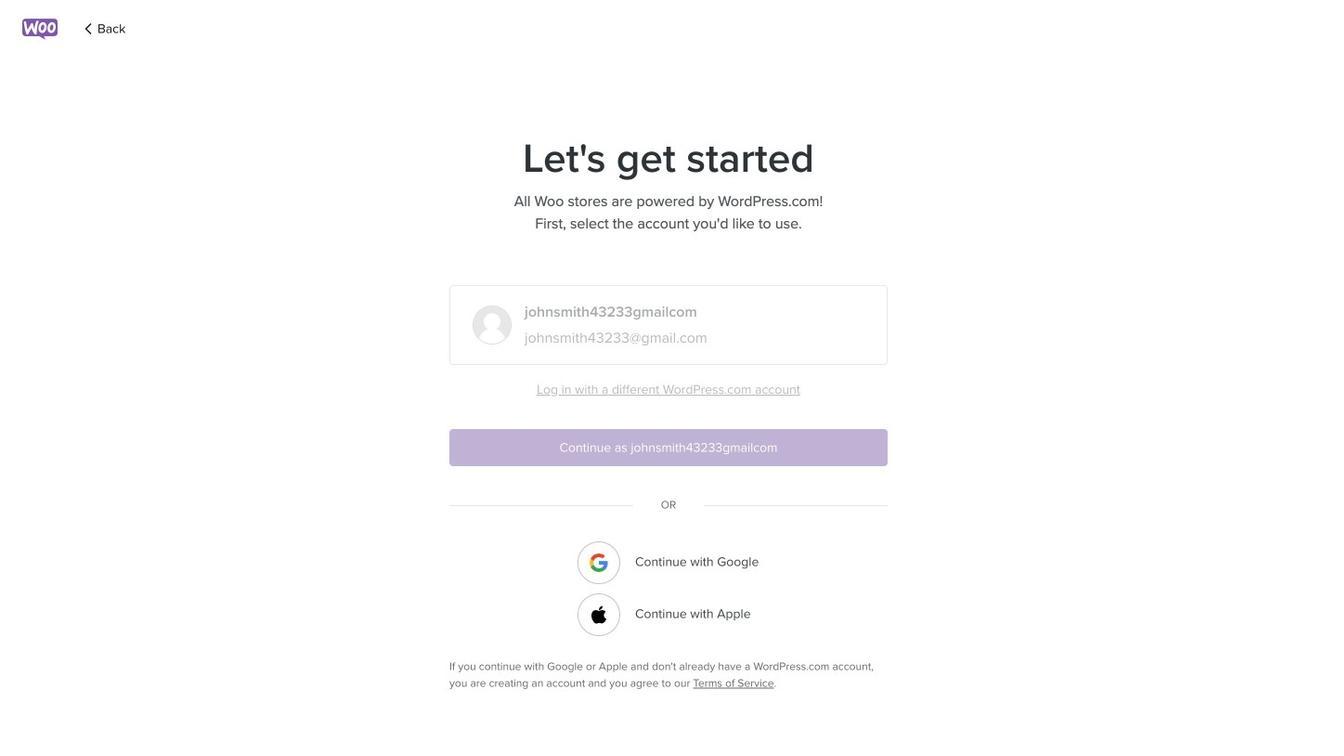 Task type: describe. For each thing, give the bounding box(es) containing it.
johnsmith43233gmailcom image
[[473, 306, 512, 345]]



Task type: vqa. For each thing, say whether or not it's contained in the screenshot.
johnsmith43233gmailcom ICON
yes



